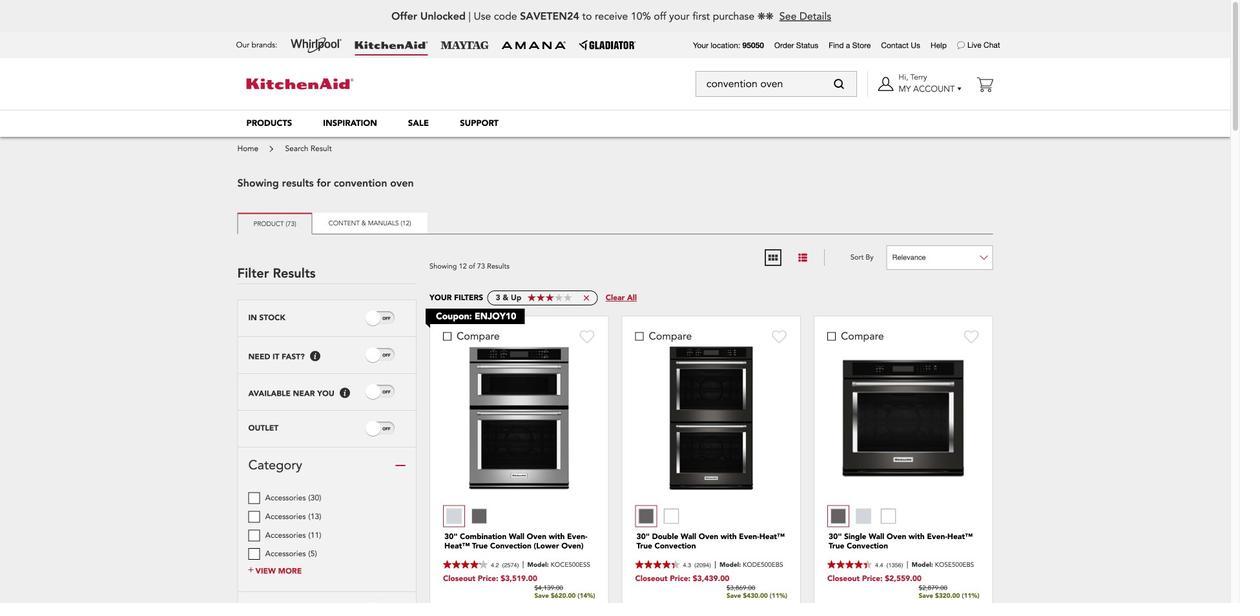 Task type: vqa. For each thing, say whether or not it's contained in the screenshot.
PRODUCTS 'element'
yes



Task type: describe. For each thing, give the bounding box(es) containing it.
white image
[[664, 509, 679, 524]]

1 add to wish list image from the left
[[580, 329, 595, 344]]

outlet filter is off switch
[[383, 426, 391, 433]]

white image
[[881, 509, 897, 524]]

whirlpool image
[[290, 37, 342, 53]]

need it fast? element
[[248, 353, 305, 362]]

plus image
[[248, 566, 254, 574]]

support element
[[460, 118, 499, 129]]

products element
[[246, 118, 292, 129]]

remove 3 & up filter image
[[584, 295, 589, 301]]

1 black stainless steel with printshield™ finish image from the left
[[472, 509, 487, 524]]

tooltip for need it fast? element
[[310, 351, 320, 362]]

30" double wall oven with even-heat™ true convection image
[[667, 344, 756, 493]]

2 stainless steel image from the left
[[856, 509, 871, 524]]

add to wish list image for 30" single wall oven with even-heat™ true convection image
[[964, 329, 980, 344]]

sale element
[[408, 118, 429, 129]]



Task type: locate. For each thing, give the bounding box(es) containing it.
available near you filter is off switch
[[383, 389, 391, 396]]

menu
[[231, 110, 1000, 137]]

0 vertical spatial tooltip
[[310, 351, 320, 362]]

1 horizontal spatial add to wish list image
[[772, 329, 788, 344]]

0 horizontal spatial kitchenaid image
[[246, 79, 354, 89]]

add to wish list image
[[580, 329, 595, 344], [772, 329, 788, 344], [964, 329, 980, 344]]

1 vertical spatial tooltip
[[340, 388, 350, 398]]

available near you element
[[248, 390, 335, 399]]

tooltip for the available near you "element"
[[340, 388, 350, 398]]

2 add to wish list image from the left
[[772, 329, 788, 344]]

2 black stainless steel with printshield™ finish image from the left
[[831, 509, 846, 524]]

Search search field
[[696, 71, 857, 97]]

black stainless steel with printshield™ finish image
[[639, 509, 654, 524]]

inspiration element
[[323, 118, 377, 129]]

kitchenaid image
[[355, 41, 428, 49], [246, 79, 354, 89]]

category image
[[395, 461, 406, 471]]

gladiator_grey image
[[579, 40, 636, 50]]

30" single wall oven with even-heat™ true convection image
[[839, 356, 968, 480]]

1 horizontal spatial tooltip
[[340, 388, 350, 398]]

stainless steel image
[[446, 509, 462, 524], [856, 509, 871, 524]]

0 horizontal spatial tooltip
[[310, 351, 320, 362]]

0 horizontal spatial black stainless steel with printshield™ finish image
[[472, 509, 487, 524]]

1 horizontal spatial kitchenaid image
[[355, 41, 428, 49]]

1 stainless steel image from the left
[[446, 509, 462, 524]]

black stainless steel with printshield™ finish image
[[472, 509, 487, 524], [831, 509, 846, 524]]

0 horizontal spatial stainless steel image
[[446, 509, 462, 524]]

1 horizontal spatial black stainless steel with printshield™ finish image
[[831, 509, 846, 524]]

in stock filter is off switch
[[383, 315, 391, 322]]

add to wish list image for 30" double wall oven with even-heat™ true convection 'image'
[[772, 329, 788, 344]]

30" combination wall oven with even-heat™  true convection (lower oven) image
[[466, 344, 573, 493]]

0 horizontal spatial add to wish list image
[[580, 329, 595, 344]]

tooltip
[[310, 351, 320, 362], [340, 388, 350, 398]]

tooltip left available near you filter is off "switch"
[[340, 388, 350, 398]]

3 add to wish list image from the left
[[964, 329, 980, 344]]

need it fast? filter is off switch
[[383, 352, 391, 359]]

tooltip right need it fast? element
[[310, 351, 320, 362]]

2 horizontal spatial add to wish list image
[[964, 329, 980, 344]]

amana image
[[502, 41, 566, 50]]

1 vertical spatial kitchenaid image
[[246, 79, 354, 89]]

1 horizontal spatial stainless steel image
[[856, 509, 871, 524]]

maytag image
[[441, 41, 489, 49]]

tab list
[[237, 213, 993, 234]]

0 vertical spatial kitchenaid image
[[355, 41, 428, 49]]

product list view image
[[797, 252, 809, 264]]



